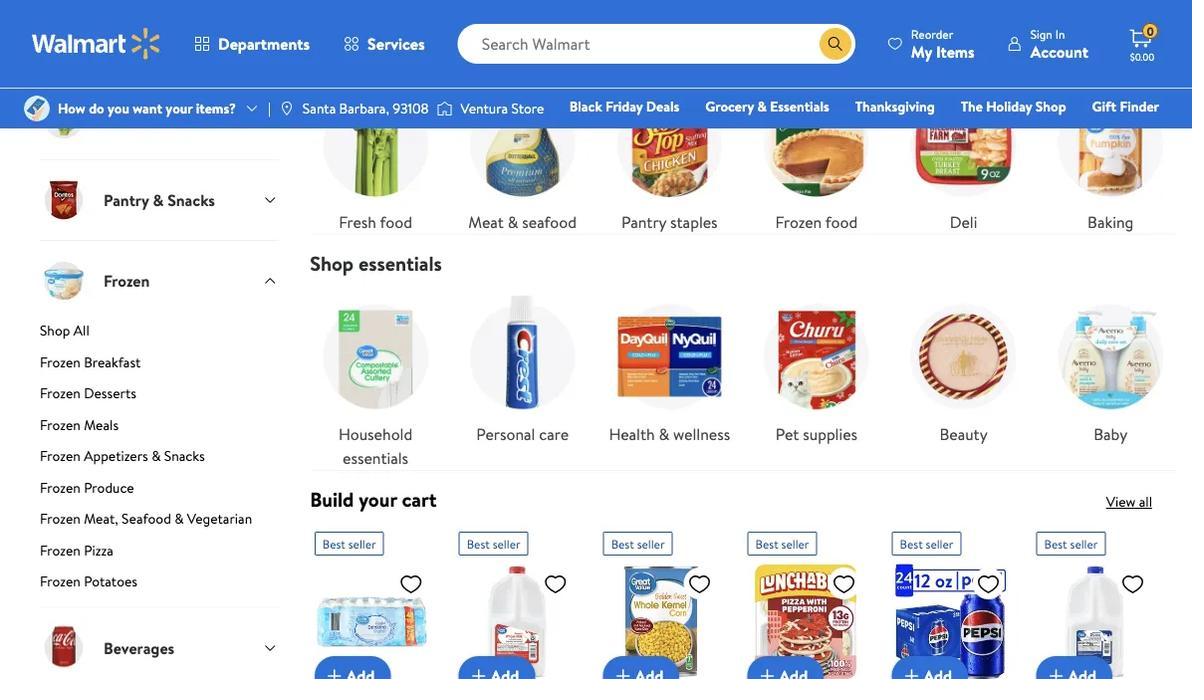 Task type: describe. For each thing, give the bounding box(es) containing it.
add to cart image for the great value purified drinking water, 16.9 fl oz bottles, 40 count image
[[322, 664, 346, 679]]

sign in account
[[1030, 25, 1088, 62]]

build
[[310, 486, 354, 514]]

sign in to add to favorites list, pepsi soda pop, 12 fl oz cans, 24 pack image
[[976, 572, 1000, 597]]

services button
[[327, 20, 442, 68]]

baby
[[1094, 423, 1127, 445]]

personal
[[476, 423, 535, 445]]

pet
[[776, 423, 799, 445]]

items?
[[196, 99, 236, 118]]

shop essentials
[[310, 249, 442, 277]]

best for great value golden sweet whole kernel corn, canned corn, 15 oz can image
[[611, 535, 634, 552]]

frozen for frozen breakfast
[[40, 352, 80, 371]]

health & wellness link
[[604, 291, 735, 446]]

build your cart
[[310, 486, 437, 514]]

personal care link
[[457, 291, 588, 446]]

breakfast
[[84, 352, 141, 371]]

baking
[[1087, 211, 1134, 233]]

frozen produce link
[[40, 477, 278, 505]]

gift
[[1092, 97, 1116, 116]]

list for shop essentials
[[302, 275, 1184, 470]]

reorder
[[911, 25, 953, 42]]

health
[[609, 423, 655, 445]]

toy
[[715, 124, 735, 144]]

black
[[569, 97, 602, 116]]

add to cart image for great value 2% reduced fat milk, 128 fl oz image
[[1044, 664, 1068, 679]]

frozen meals
[[40, 415, 119, 434]]

pepsi soda pop, 12 fl oz cans, 24 pack image
[[891, 564, 1008, 679]]

thanksgiving link
[[846, 96, 944, 117]]

home link
[[786, 123, 841, 145]]

thanksgiving
[[855, 97, 935, 116]]

toy shop
[[715, 124, 769, 144]]

great value whole vitamin d milk, gallon, 128 fl oz image
[[458, 564, 575, 679]]

great value 2% reduced fat milk, 128 fl oz image
[[1036, 564, 1152, 679]]

frozen meat, seafood & vegetarian
[[40, 509, 252, 528]]

frozen pizza
[[40, 540, 113, 560]]

all
[[1139, 492, 1152, 512]]

add to cart image for great value whole vitamin d milk, gallon, 128 fl oz image
[[466, 664, 490, 679]]

best seller for great value whole vitamin d milk, gallon, 128 fl oz image
[[466, 535, 520, 552]]

friday
[[606, 97, 643, 116]]

list for shop groceries
[[302, 63, 1184, 234]]

beauty link
[[898, 291, 1029, 446]]

best for the great value purified drinking water, 16.9 fl oz bottles, 40 count image
[[322, 535, 345, 552]]

household essentials
[[339, 423, 412, 469]]

one debit link
[[998, 123, 1083, 145]]

best seller for lunchables pizza with pepperoni kids lunch snack, 4.3 oz tray image
[[755, 535, 809, 552]]

frozen produce
[[40, 477, 134, 497]]

ventura store
[[460, 99, 544, 118]]

wellness
[[673, 423, 730, 445]]

pet supplies link
[[751, 291, 882, 446]]

pantry & snacks
[[104, 189, 215, 211]]

frozen appetizers & snacks
[[40, 446, 205, 466]]

4 product group from the left
[[747, 524, 863, 679]]

seafood
[[522, 211, 577, 233]]

pantry staples
[[621, 211, 718, 233]]

reorder my items
[[911, 25, 975, 62]]

food for fresh food
[[380, 211, 412, 233]]

6 product group from the left
[[1036, 524, 1152, 679]]

add to cart image for lunchables pizza with pepperoni kids lunch snack, 4.3 oz tray image
[[755, 664, 779, 679]]

frozen for frozen
[[104, 270, 150, 292]]

shop groceries
[[310, 36, 439, 64]]

best seller for pepsi soda pop, 12 fl oz cans, 24 pack image
[[899, 535, 953, 552]]

grocery & essentials
[[705, 97, 829, 116]]

frozen desserts link
[[40, 383, 278, 411]]

black friday deals link
[[560, 96, 688, 117]]

groceries
[[358, 36, 439, 64]]

shop right toy
[[739, 124, 769, 144]]

santa barbara, 93108
[[303, 99, 429, 118]]

shop all
[[40, 321, 89, 340]]

my
[[911, 40, 932, 62]]

|
[[268, 99, 271, 118]]

seller for sign in to add to favorites list, pepsi soda pop, 12 fl oz cans, 24 pack image
[[925, 535, 953, 552]]

walmart image
[[32, 28, 161, 60]]

shop up debit
[[1036, 97, 1066, 116]]

fresh
[[339, 211, 376, 233]]

do
[[89, 99, 104, 118]]

account
[[1030, 40, 1088, 62]]

debit
[[1040, 124, 1074, 144]]

home
[[795, 124, 832, 144]]

pantry staples link
[[604, 79, 735, 234]]

registry link
[[921, 123, 990, 145]]

essentials for shop essentials
[[358, 249, 442, 277]]

search icon image
[[827, 36, 843, 52]]

frozen for frozen appetizers & snacks
[[40, 446, 80, 466]]

meat & seafood link
[[457, 79, 588, 234]]

ventura
[[460, 99, 508, 118]]

shop for shop groceries
[[310, 36, 354, 64]]

lunchables pizza with pepperoni kids lunch snack, 4.3 oz tray image
[[747, 564, 863, 679]]

& down frozen meals link
[[151, 446, 161, 466]]

 image for santa barbara, 93108
[[279, 101, 295, 117]]

toy shop link
[[706, 123, 778, 145]]

fashion
[[858, 124, 904, 144]]

walmart+ link
[[1091, 123, 1168, 145]]

frozen breakfast link
[[40, 352, 278, 379]]

best for great value 2% reduced fat milk, 128 fl oz image
[[1044, 535, 1067, 552]]

deli link
[[898, 79, 1029, 234]]

how
[[58, 99, 85, 118]]

snacks inside dropdown button
[[167, 189, 215, 211]]

1 vertical spatial snacks
[[164, 446, 205, 466]]

appetizers
[[84, 446, 148, 466]]

frozen food
[[775, 211, 858, 233]]

pantry for pantry & snacks
[[104, 189, 149, 211]]

services
[[368, 33, 425, 55]]

santa
[[303, 99, 336, 118]]

view all
[[1106, 492, 1152, 512]]

frozen for frozen produce
[[40, 477, 80, 497]]

best seller for the great value purified drinking water, 16.9 fl oz bottles, 40 count image
[[322, 535, 376, 552]]

meat
[[468, 211, 504, 233]]

seafood
[[122, 509, 171, 528]]

fresh food link
[[310, 79, 441, 234]]

pet supplies
[[776, 423, 857, 445]]

frozen potatoes
[[40, 572, 137, 591]]



Task type: locate. For each thing, give the bounding box(es) containing it.
1 vertical spatial list
[[302, 275, 1184, 470]]

4 best seller from the left
[[755, 535, 809, 552]]

sign in to add to favorites list, lunchables pizza with pepperoni kids lunch snack, 4.3 oz tray image
[[832, 572, 855, 597]]

desserts
[[84, 383, 136, 403]]

health & wellness
[[609, 423, 730, 445]]

frozen up shop all link
[[104, 270, 150, 292]]

seller for sign in to add to favorites list, great value golden sweet whole kernel corn, canned corn, 15 oz can image
[[636, 535, 664, 552]]

sign in to add to favorites list, great value whole vitamin d milk, gallon, 128 fl oz image
[[543, 572, 567, 597]]

personal care
[[476, 423, 569, 445]]

1 vertical spatial essentials
[[343, 447, 408, 469]]

add to cart image
[[322, 664, 346, 679], [466, 664, 490, 679], [899, 664, 923, 679], [1044, 664, 1068, 679]]

3 best from the left
[[611, 535, 634, 552]]

food right fresh
[[380, 211, 412, 233]]

frozen left meals
[[40, 415, 80, 434]]

great value golden sweet whole kernel corn, canned corn, 15 oz can image
[[603, 564, 719, 679]]

1 horizontal spatial pantry
[[621, 211, 666, 233]]

fresh food
[[339, 211, 412, 233]]

beauty
[[939, 423, 988, 445]]

2 add to cart image from the left
[[466, 664, 490, 679]]

0
[[1147, 23, 1154, 40]]

1 add to cart image from the left
[[322, 664, 346, 679]]

frozen up frozen pizza
[[40, 509, 80, 528]]

 image right |
[[279, 101, 295, 117]]

food down 'home' link
[[825, 211, 858, 233]]

list containing fresh food
[[302, 63, 1184, 234]]

best up great value golden sweet whole kernel corn, canned corn, 15 oz can image
[[611, 535, 634, 552]]

pantry
[[104, 189, 149, 211], [621, 211, 666, 233]]

frozen left pizza
[[40, 540, 80, 560]]

6 best from the left
[[1044, 535, 1067, 552]]

0 horizontal spatial add to cart image
[[611, 664, 634, 679]]

& right seafood
[[174, 509, 184, 528]]

1 add to cart image from the left
[[611, 664, 634, 679]]

seller for the sign in to add to favorites list, lunchables pizza with pepperoni kids lunch snack, 4.3 oz tray icon
[[781, 535, 809, 552]]

your right want
[[166, 99, 193, 118]]

frozen for frozen meat, seafood & vegetarian
[[40, 509, 80, 528]]

frozen down frozen meals at left bottom
[[40, 446, 80, 466]]

shop for shop essentials
[[310, 249, 354, 277]]

you
[[108, 99, 129, 118]]

4 seller from the left
[[781, 535, 809, 552]]

frozen pizza link
[[40, 540, 278, 568]]

0 horizontal spatial pantry
[[104, 189, 149, 211]]

sign in to add to favorites list, great value purified drinking water, 16.9 fl oz bottles, 40 count image
[[399, 572, 422, 597]]

shop down fresh
[[310, 249, 354, 277]]

& up frozen dropdown button in the left of the page
[[153, 189, 164, 211]]

want
[[133, 99, 162, 118]]

& for wellness
[[659, 423, 669, 445]]

0 vertical spatial your
[[166, 99, 193, 118]]

items
[[936, 40, 975, 62]]

best seller up great value 2% reduced fat milk, 128 fl oz image
[[1044, 535, 1097, 552]]

 image
[[24, 96, 50, 121]]

best up great value 2% reduced fat milk, 128 fl oz image
[[1044, 535, 1067, 552]]

6 best seller from the left
[[1044, 535, 1097, 552]]

categories
[[40, 36, 134, 64]]

frozen potatoes link
[[40, 572, 278, 607]]

 image right 93108
[[436, 99, 452, 119]]

1 horizontal spatial food
[[825, 211, 858, 233]]

1 product group from the left
[[314, 524, 430, 679]]

shop up santa
[[310, 36, 354, 64]]

walmart+
[[1100, 124, 1159, 144]]

best up pepsi soda pop, 12 fl oz cans, 24 pack image
[[899, 535, 922, 552]]

departments
[[218, 33, 310, 55]]

baking link
[[1045, 79, 1176, 234]]

frozen down shop all
[[40, 352, 80, 371]]

pantry & snacks button
[[40, 159, 278, 240]]

the holiday shop
[[961, 97, 1066, 116]]

pantry left the staples
[[621, 211, 666, 233]]

food
[[380, 211, 412, 233], [825, 211, 858, 233]]

0 vertical spatial snacks
[[167, 189, 215, 211]]

black friday deals
[[569, 97, 679, 116]]

3 add to cart image from the left
[[899, 664, 923, 679]]

food inside frozen food link
[[825, 211, 858, 233]]

Walmart Site-Wide search field
[[458, 24, 855, 64]]

6 seller from the left
[[1070, 535, 1097, 552]]

0 vertical spatial list
[[302, 63, 1184, 234]]

1 seller from the left
[[348, 535, 376, 552]]

shop
[[310, 36, 354, 64], [1036, 97, 1066, 116], [739, 124, 769, 144], [310, 249, 354, 277], [40, 321, 70, 340]]

& for snacks
[[153, 189, 164, 211]]

5 product group from the left
[[891, 524, 1008, 679]]

& for essentials
[[757, 97, 767, 116]]

fashion link
[[849, 123, 913, 145]]

add to cart image for pepsi soda pop, 12 fl oz cans, 24 pack image
[[899, 664, 923, 679]]

your
[[166, 99, 193, 118], [359, 486, 397, 514]]

best seller
[[322, 535, 376, 552], [466, 535, 520, 552], [611, 535, 664, 552], [755, 535, 809, 552], [899, 535, 953, 552], [1044, 535, 1097, 552]]

frozen inside 'link'
[[40, 572, 80, 591]]

cart
[[402, 486, 437, 514]]

frozen food link
[[751, 79, 882, 234]]

2 seller from the left
[[492, 535, 520, 552]]

&
[[757, 97, 767, 116], [153, 189, 164, 211], [508, 211, 518, 233], [659, 423, 669, 445], [151, 446, 161, 466], [174, 509, 184, 528]]

frozen button
[[40, 240, 278, 321]]

pantry inside list
[[621, 211, 666, 233]]

5 seller from the left
[[925, 535, 953, 552]]

best for pepsi soda pop, 12 fl oz cans, 24 pack image
[[899, 535, 922, 552]]

3 seller from the left
[[636, 535, 664, 552]]

sign
[[1030, 25, 1052, 42]]

2 best seller from the left
[[466, 535, 520, 552]]

& right health
[[659, 423, 669, 445]]

gift finder link
[[1083, 96, 1168, 117]]

0 horizontal spatial food
[[380, 211, 412, 233]]

product group
[[314, 524, 430, 679], [458, 524, 575, 679], [603, 524, 719, 679], [747, 524, 863, 679], [891, 524, 1008, 679], [1036, 524, 1152, 679]]

frozen appetizers & snacks link
[[40, 446, 278, 474]]

& right meat
[[508, 211, 518, 233]]

essentials down household
[[343, 447, 408, 469]]

 image
[[436, 99, 452, 119], [279, 101, 295, 117]]

best seller up pepsi soda pop, 12 fl oz cans, 24 pack image
[[899, 535, 953, 552]]

5 best from the left
[[899, 535, 922, 552]]

2 list from the top
[[302, 275, 1184, 470]]

your left cart
[[359, 486, 397, 514]]

shop for shop all
[[40, 321, 70, 340]]

frozen for frozen desserts
[[40, 383, 80, 403]]

seller for the sign in to add to favorites list, great value purified drinking water, 16.9 fl oz bottles, 40 count icon
[[348, 535, 376, 552]]

household essentials link
[[310, 291, 441, 470]]

frozen for frozen pizza
[[40, 540, 80, 560]]

Search search field
[[458, 24, 855, 64]]

food for frozen food
[[825, 211, 858, 233]]

how do you want your items?
[[58, 99, 236, 118]]

list containing household essentials
[[302, 275, 1184, 470]]

all
[[73, 321, 89, 340]]

0 horizontal spatial your
[[166, 99, 193, 118]]

0 horizontal spatial  image
[[279, 101, 295, 117]]

frozen breakfast
[[40, 352, 141, 371]]

frozen left produce
[[40, 477, 80, 497]]

2 food from the left
[[825, 211, 858, 233]]

store
[[511, 99, 544, 118]]

best seller up great value golden sweet whole kernel corn, canned corn, 15 oz can image
[[611, 535, 664, 552]]

best for lunchables pizza with pepperoni kids lunch snack, 4.3 oz tray image
[[755, 535, 778, 552]]

list
[[302, 63, 1184, 234], [302, 275, 1184, 470]]

1 best from the left
[[322, 535, 345, 552]]

0 vertical spatial essentials
[[358, 249, 442, 277]]

& right grocery
[[757, 97, 767, 116]]

& for seafood
[[508, 211, 518, 233]]

frozen inside dropdown button
[[104, 270, 150, 292]]

frozen meat, seafood & vegetarian link
[[40, 509, 278, 536]]

snacks up frozen dropdown button in the left of the page
[[167, 189, 215, 211]]

seller for sign in to add to favorites list, great value 2% reduced fat milk, 128 fl oz icon
[[1070, 535, 1097, 552]]

potatoes
[[84, 572, 137, 591]]

4 best from the left
[[755, 535, 778, 552]]

fresh food image
[[40, 96, 88, 143]]

meat & seafood
[[468, 211, 577, 233]]

frozen up frozen meals at left bottom
[[40, 383, 80, 403]]

frozen for frozen food
[[775, 211, 822, 233]]

meals
[[84, 415, 119, 434]]

frozen down frozen pizza
[[40, 572, 80, 591]]

the
[[961, 97, 983, 116]]

best seller for great value golden sweet whole kernel corn, canned corn, 15 oz can image
[[611, 535, 664, 552]]

grocery
[[705, 97, 754, 116]]

best up great value whole vitamin d milk, gallon, 128 fl oz image
[[466, 535, 489, 552]]

pantry up frozen dropdown button in the left of the page
[[104, 189, 149, 211]]

frozen down home
[[775, 211, 822, 233]]

add to cart image for great value golden sweet whole kernel corn, canned corn, 15 oz can image
[[611, 664, 634, 679]]

best
[[322, 535, 345, 552], [466, 535, 489, 552], [611, 535, 634, 552], [755, 535, 778, 552], [899, 535, 922, 552], [1044, 535, 1067, 552]]

care
[[539, 423, 569, 445]]

deals
[[646, 97, 679, 116]]

best seller up lunchables pizza with pepperoni kids lunch snack, 4.3 oz tray image
[[755, 535, 809, 552]]

sign in to add to favorites list, great value golden sweet whole kernel corn, canned corn, 15 oz can image
[[687, 572, 711, 597]]

pantry inside dropdown button
[[104, 189, 149, 211]]

meat,
[[84, 509, 118, 528]]

sign in to add to favorites list, great value 2% reduced fat milk, 128 fl oz image
[[1120, 572, 1144, 597]]

frozen
[[775, 211, 822, 233], [104, 270, 150, 292], [40, 352, 80, 371], [40, 383, 80, 403], [40, 415, 80, 434], [40, 446, 80, 466], [40, 477, 80, 497], [40, 509, 80, 528], [40, 540, 80, 560], [40, 572, 80, 591]]

add to cart image
[[611, 664, 634, 679], [755, 664, 779, 679]]

1 horizontal spatial add to cart image
[[755, 664, 779, 679]]

best for great value whole vitamin d milk, gallon, 128 fl oz image
[[466, 535, 489, 552]]

frozen for frozen meals
[[40, 415, 80, 434]]

frozen for frozen potatoes
[[40, 572, 80, 591]]

shop all link
[[40, 321, 278, 348]]

1 horizontal spatial  image
[[436, 99, 452, 119]]

best seller for great value 2% reduced fat milk, 128 fl oz image
[[1044, 535, 1097, 552]]

electronics link
[[613, 123, 698, 145]]

electronics
[[622, 124, 689, 144]]

best up lunchables pizza with pepperoni kids lunch snack, 4.3 oz tray image
[[755, 535, 778, 552]]

3 product group from the left
[[603, 524, 719, 679]]

pizza
[[84, 540, 113, 560]]

essentials down fresh food
[[358, 249, 442, 277]]

essentials
[[770, 97, 829, 116]]

2 product group from the left
[[458, 524, 575, 679]]

snacks
[[167, 189, 215, 211], [164, 446, 205, 466]]

2 add to cart image from the left
[[755, 664, 779, 679]]

best seller down build
[[322, 535, 376, 552]]

 image for ventura store
[[436, 99, 452, 119]]

shop left all
[[40, 321, 70, 340]]

best down build
[[322, 535, 345, 552]]

supplies
[[803, 423, 857, 445]]

vegetarian
[[187, 509, 252, 528]]

great value purified drinking water, 16.9 fl oz bottles, 40 count image
[[314, 564, 430, 679]]

5 best seller from the left
[[899, 535, 953, 552]]

93108
[[393, 99, 429, 118]]

beverages button
[[40, 607, 278, 679]]

view all link
[[1106, 492, 1152, 512]]

essentials for household essentials
[[343, 447, 408, 469]]

barbara,
[[339, 99, 389, 118]]

in
[[1055, 25, 1065, 42]]

1 best seller from the left
[[322, 535, 376, 552]]

seller for sign in to add to favorites list, great value whole vitamin d milk, gallon, 128 fl oz image
[[492, 535, 520, 552]]

essentials inside household essentials
[[343, 447, 408, 469]]

1 list from the top
[[302, 63, 1184, 234]]

1 horizontal spatial your
[[359, 486, 397, 514]]

pantry for pantry staples
[[621, 211, 666, 233]]

staples
[[670, 211, 718, 233]]

& inside dropdown button
[[153, 189, 164, 211]]

4 add to cart image from the left
[[1044, 664, 1068, 679]]

the holiday shop link
[[952, 96, 1075, 117]]

essentials
[[358, 249, 442, 277], [343, 447, 408, 469]]

3 best seller from the left
[[611, 535, 664, 552]]

& inside "link"
[[508, 211, 518, 233]]

1 vertical spatial your
[[359, 486, 397, 514]]

grocery & essentials link
[[696, 96, 838, 117]]

best seller up great value whole vitamin d milk, gallon, 128 fl oz image
[[466, 535, 520, 552]]

2 best from the left
[[466, 535, 489, 552]]

food inside fresh food link
[[380, 211, 412, 233]]

snacks down frozen meals link
[[164, 446, 205, 466]]

1 food from the left
[[380, 211, 412, 233]]



Task type: vqa. For each thing, say whether or not it's contained in the screenshot.
THE BUILD YOUR CART
yes



